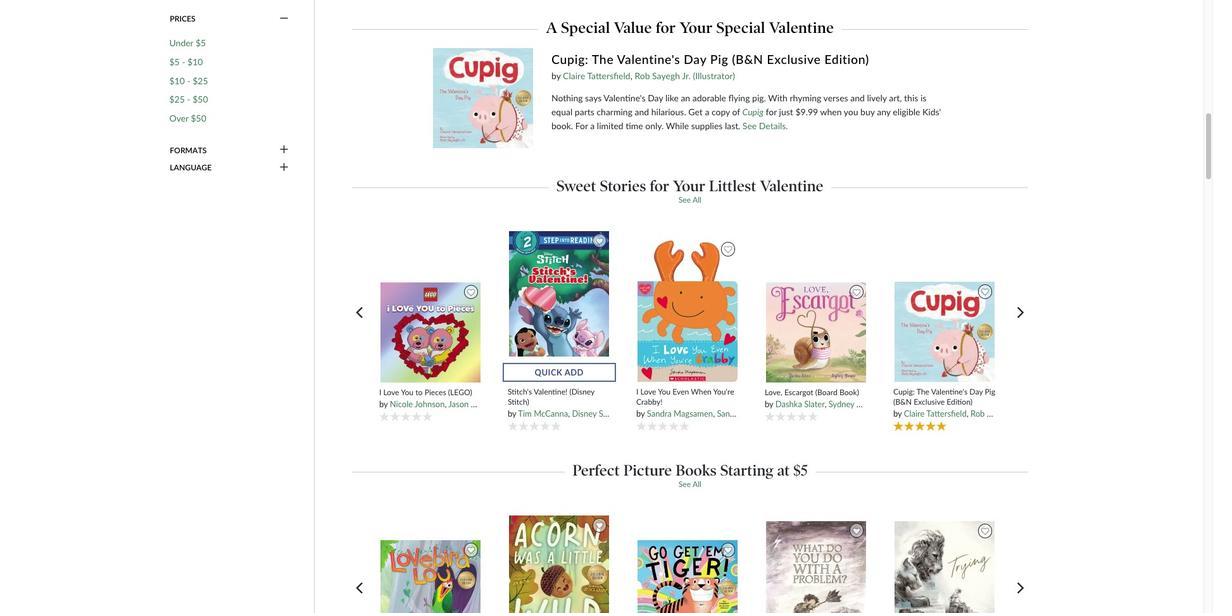 Task type: describe. For each thing, give the bounding box(es) containing it.
prices
[[170, 14, 196, 23]]

escargot
[[785, 388, 814, 397]]

book.
[[552, 121, 573, 131]]

language
[[170, 163, 212, 172]]

0 horizontal spatial $10
[[169, 75, 185, 86]]

equal
[[552, 107, 573, 117]]

cupig: for the top cupig: the valentine's day pig (b&n exclusive edition) link
[[552, 52, 589, 67]]

valentine's for the top cupig: the valentine's day pig (b&n exclusive edition) link
[[617, 52, 681, 67]]

hanson
[[857, 399, 885, 409]]

1 horizontal spatial $5
[[196, 38, 206, 48]]

0 vertical spatial and
[[851, 93, 865, 103]]

2 magsamen from the left
[[744, 408, 784, 419]]

dashka
[[776, 399, 803, 409]]

a
[[546, 18, 558, 36]]

stitch's valentine! (disney stitch) image
[[509, 231, 610, 383]]

johnson
[[415, 399, 445, 409]]

i love you even when you're crabby! link
[[637, 387, 740, 407]]

claire tattersfield link for the top cupig: the valentine's day pig (b&n exclusive edition) link rob sayegh jr. (illustrator) link
[[563, 71, 631, 81]]

valentine's inside nothing says valentine's day like an adorable flying pig. with rhyming verses and lively art, this is equal parts charming and hilarious. get a copy of
[[604, 93, 646, 103]]

i love you even when you're crabby! image
[[637, 239, 739, 383]]

day for the top cupig: the valentine's day pig (b&n exclusive edition) link
[[684, 52, 707, 67]]

books
[[676, 461, 717, 479]]

the for the top cupig: the valentine's day pig (b&n exclusive edition) link rob sayegh jr. (illustrator) link claire tattersfield link
[[592, 52, 614, 67]]

crabby!
[[637, 397, 663, 406]]

plus image
[[280, 162, 289, 173]]

copy
[[712, 107, 730, 117]]

love for by
[[384, 388, 399, 397]]

pig for rob sayegh jr. (illustrator) link corresponding to bottom cupig: the valentine's day pig (b&n exclusive edition) link
[[986, 387, 996, 397]]

you for sandra
[[658, 387, 671, 397]]

love for crabby!
[[641, 387, 657, 397]]

love, escargot (board book) image
[[766, 282, 867, 383]]

even
[[673, 387, 690, 397]]

jason
[[449, 399, 469, 409]]

mccanna
[[534, 408, 568, 419]]

(lego)
[[448, 388, 472, 397]]

sandra magsamen link
[[647, 408, 713, 419]]

nicole johnson link
[[390, 399, 445, 409]]

sayegh for rob sayegh jr. (illustrator) link corresponding to bottom cupig: the valentine's day pig (b&n exclusive edition) link
[[987, 408, 1013, 419]]

team
[[652, 408, 671, 419]]

is
[[921, 93, 927, 103]]

(disney
[[570, 387, 595, 397]]

value
[[614, 18, 652, 36]]

0 vertical spatial your
[[680, 18, 713, 36]]

formats button
[[169, 145, 290, 156]]

1 horizontal spatial $10
[[188, 56, 203, 67]]

you for johnson
[[401, 388, 414, 397]]

may
[[471, 399, 487, 409]]

claire for the top cupig: the valentine's day pig (b&n exclusive edition) link
[[563, 71, 586, 81]]

sydney hanson (illustrator) link
[[829, 399, 926, 409]]

cupig link
[[743, 107, 764, 117]]

art
[[638, 408, 650, 419]]

rob for rob sayegh jr. (illustrator) link corresponding to bottom cupig: the valentine's day pig (b&n exclusive edition) link
[[971, 408, 985, 419]]

lovebird lou (b&n exclusive edition) image
[[380, 540, 482, 613]]

i love you to pieces (lego) link
[[379, 388, 482, 397]]

see all link for for
[[679, 195, 702, 205]]

what do you do with a problem? image
[[766, 520, 867, 613]]

adorable
[[693, 93, 727, 103]]

at
[[778, 461, 790, 479]]

for
[[576, 121, 588, 131]]

, inside i love you even when you're crabby! by sandra magsamen , sandra magsamen (illustrator)
[[713, 408, 715, 419]]

pig for the top cupig: the valentine's day pig (b&n exclusive edition) link rob sayegh jr. (illustrator) link
[[711, 52, 729, 67]]

1 vertical spatial $5
[[169, 56, 180, 67]]

0 vertical spatial $50
[[193, 94, 208, 105]]

this
[[905, 93, 919, 103]]

sandra magsamen (illustrator) link
[[717, 408, 825, 419]]

love,
[[765, 388, 783, 397]]

day inside nothing says valentine's day like an adorable flying pig. with rhyming verses and lively art, this is equal parts charming and hilarious. get a copy of
[[648, 93, 664, 103]]

lively
[[868, 93, 887, 103]]

kids'
[[923, 107, 942, 117]]

i love you even when you're crabby! by sandra magsamen , sandra magsamen (illustrator)
[[637, 387, 825, 419]]

plus image
[[280, 145, 289, 156]]

tattersfield for rob sayegh jr. (illustrator) link corresponding to bottom cupig: the valentine's day pig (b&n exclusive edition) link's claire tattersfield link
[[927, 408, 967, 419]]

0 vertical spatial cupig: the valentine's day pig (b&n exclusive edition) link
[[552, 51, 948, 69]]

$10 - $25
[[169, 75, 208, 86]]

0 vertical spatial see
[[743, 121, 757, 131]]

i for by
[[379, 388, 382, 397]]

an
[[681, 93, 691, 103]]

see all link for books
[[679, 479, 702, 489]]

$10 - $25 link
[[169, 75, 208, 86]]

flying
[[729, 93, 750, 103]]

perfect
[[573, 461, 620, 479]]

under $5 link
[[169, 38, 206, 49]]

1 vertical spatial $50
[[191, 113, 206, 123]]

to
[[416, 388, 423, 397]]

by inside 'stitch's valentine! (disney stitch) by tim mccanna , disney storybook art team (illustrator)'
[[508, 408, 517, 419]]

i for crabby!
[[637, 387, 639, 397]]

add
[[565, 367, 584, 377]]

$5 - $10 link
[[169, 56, 203, 67]]

- for $5
[[182, 56, 185, 67]]

rob sayegh jr. (illustrator) link for bottom cupig: the valentine's day pig (b&n exclusive edition) link
[[971, 408, 1064, 419]]

for inside sweet stories for your littlest valentine see all
[[650, 177, 670, 195]]

pieces
[[425, 388, 446, 397]]

under $5
[[169, 38, 206, 48]]

jr. for the top cupig: the valentine's day pig (b&n exclusive edition) link rob sayegh jr. (illustrator) link
[[682, 71, 691, 81]]

$25 - $50
[[169, 94, 208, 105]]

love, escargot (board book) link
[[765, 388, 868, 397]]

limited
[[597, 121, 624, 131]]

$5 inside perfect picture books starting at $5 see all
[[794, 461, 808, 479]]

sweet
[[557, 177, 597, 195]]

quick add button
[[503, 363, 616, 382]]

nicole
[[390, 399, 413, 409]]

supplies
[[692, 121, 723, 131]]

1 vertical spatial and
[[635, 107, 649, 117]]

hilarious.
[[652, 107, 687, 117]]

1 vertical spatial cupig: the valentine's day pig (b&n exclusive edition) link
[[894, 387, 997, 407]]

stitch's
[[508, 387, 532, 397]]

time
[[626, 121, 643, 131]]

while
[[666, 121, 689, 131]]

verses
[[824, 93, 849, 103]]

$25 - $50 link
[[169, 94, 208, 105]]

0 vertical spatial for
[[656, 18, 676, 36]]

sayegh for the top cupig: the valentine's day pig (b&n exclusive edition) link rob sayegh jr. (illustrator) link
[[653, 71, 680, 81]]

for inside for just $9.99 when you buy any eligible kids' book. for a limited time only. while supplies last
[[766, 107, 777, 117]]

quick
[[535, 367, 563, 377]]

(b&n for rob sayegh jr. (illustrator) link corresponding to bottom cupig: the valentine's day pig (b&n exclusive edition) link
[[894, 397, 912, 406]]

dashka slater link
[[776, 399, 825, 409]]

0 vertical spatial valentine
[[770, 18, 835, 36]]

charming
[[597, 107, 633, 117]]

valentine!
[[534, 387, 568, 397]]

claire for bottom cupig: the valentine's day pig (b&n exclusive edition) link
[[905, 408, 925, 419]]

over $50 link
[[169, 113, 206, 124]]

rob for the top cupig: the valentine's day pig (b&n exclusive edition) link rob sayegh jr. (illustrator) link
[[635, 71, 650, 81]]

the for rob sayegh jr. (illustrator) link corresponding to bottom cupig: the valentine's day pig (b&n exclusive edition) link's claire tattersfield link
[[917, 387, 930, 397]]

0 vertical spatial $25
[[193, 75, 208, 86]]

- for $25
[[187, 94, 190, 105]]

a inside for just $9.99 when you buy any eligible kids' book. for a limited time only. while supplies last
[[591, 121, 595, 131]]

last
[[725, 121, 739, 131]]



Task type: locate. For each thing, give the bounding box(es) containing it.
only.
[[646, 121, 664, 131]]

0 horizontal spatial edition)
[[825, 52, 870, 67]]

when
[[821, 107, 842, 117]]

cupig: for bottom cupig: the valentine's day pig (b&n exclusive edition) link
[[894, 387, 915, 397]]

a right get
[[705, 107, 710, 117]]

1 vertical spatial valentine's
[[604, 93, 646, 103]]

$10 down $5 - $10 link
[[169, 75, 185, 86]]

$9.99
[[796, 107, 819, 117]]

for right stories at top
[[650, 177, 670, 195]]

(illustrator) inside 'stitch's valentine! (disney stitch) by tim mccanna , disney storybook art team (illustrator)'
[[673, 408, 712, 419]]

1 horizontal spatial $25
[[193, 75, 208, 86]]

0 horizontal spatial pig
[[711, 52, 729, 67]]

0 horizontal spatial cupig: the valentine's day pig (b&n exclusive edition) by claire tattersfield , rob sayegh jr. (illustrator)
[[552, 52, 870, 81]]

see inside sweet stories for your littlest valentine see all
[[679, 195, 691, 205]]

exclusive for the top cupig: the valentine's day pig (b&n exclusive edition) link rob sayegh jr. (illustrator) link
[[767, 52, 821, 67]]

(board
[[816, 388, 838, 397]]

0 vertical spatial rob sayegh jr. (illustrator) link
[[635, 71, 735, 81]]

$5
[[196, 38, 206, 48], [169, 56, 180, 67], [794, 461, 808, 479]]

see
[[743, 121, 757, 131], [679, 195, 691, 205], [679, 479, 691, 489]]

edition)
[[825, 52, 870, 67], [947, 397, 973, 406]]

(illustrator) inside i love you even when you're crabby! by sandra magsamen , sandra magsamen (illustrator)
[[786, 408, 825, 419]]

0 horizontal spatial claire
[[563, 71, 586, 81]]

see inside perfect picture books starting at $5 see all
[[679, 479, 691, 489]]

see for your
[[679, 195, 691, 205]]

by inside i love you to pieces (lego) by nicole johnson , jason may (illustrator)
[[379, 399, 388, 409]]

2 see all link from the top
[[679, 479, 702, 489]]

, inside love, escargot (board book) by dashka slater , sydney hanson (illustrator)
[[825, 399, 827, 409]]

1 vertical spatial valentine
[[761, 177, 824, 195]]

and
[[851, 93, 865, 103], [635, 107, 649, 117]]

i
[[637, 387, 639, 397], [379, 388, 382, 397]]

0 horizontal spatial $5
[[169, 56, 180, 67]]

jason may (illustrator) link
[[449, 399, 528, 409]]

1 horizontal spatial cupig: the valentine's day pig (b&n exclusive edition) by claire tattersfield , rob sayegh jr. (illustrator)
[[894, 387, 1064, 419]]

1 vertical spatial a
[[591, 121, 595, 131]]

1 vertical spatial cupig:
[[894, 387, 915, 397]]

claire right 'hanson'
[[905, 408, 925, 419]]

1 horizontal spatial claire tattersfield link
[[905, 408, 967, 419]]

0 horizontal spatial claire tattersfield link
[[563, 71, 631, 81]]

by down crabby!
[[637, 408, 645, 419]]

1 vertical spatial $25
[[169, 94, 185, 105]]

0 horizontal spatial the
[[592, 52, 614, 67]]

1 horizontal spatial sayegh
[[987, 408, 1013, 419]]

0 horizontal spatial cupig: the valentine's day pig (b&n exclusive edition) image
[[433, 48, 533, 148]]

you left to
[[401, 388, 414, 397]]

love, escargot (board book) by dashka slater , sydney hanson (illustrator)
[[765, 388, 926, 409]]

0 horizontal spatial (b&n
[[732, 52, 764, 67]]

2 vertical spatial for
[[650, 177, 670, 195]]

a special value for your special valentine
[[546, 18, 835, 36]]

get
[[689, 107, 703, 117]]

book)
[[840, 388, 860, 397]]

claire
[[563, 71, 586, 81], [905, 408, 925, 419]]

1 horizontal spatial sandra
[[717, 408, 742, 419]]

- for $10
[[187, 75, 190, 86]]

1 horizontal spatial edition)
[[947, 397, 973, 406]]

magsamen down 'i love you even when you're crabby!' link
[[674, 408, 713, 419]]

1 vertical spatial $10
[[169, 75, 185, 86]]

0 vertical spatial pig
[[711, 52, 729, 67]]

claire tattersfield link for rob sayegh jr. (illustrator) link corresponding to bottom cupig: the valentine's day pig (b&n exclusive edition) link
[[905, 408, 967, 419]]

$5 right the at
[[794, 461, 808, 479]]

0 vertical spatial jr.
[[682, 71, 691, 81]]

0 vertical spatial exclusive
[[767, 52, 821, 67]]

you inside i love you even when you're crabby! by sandra magsamen , sandra magsamen (illustrator)
[[658, 387, 671, 397]]

you left even
[[658, 387, 671, 397]]

i love you to pieces (lego) image
[[380, 282, 482, 383]]

1 vertical spatial claire
[[905, 408, 925, 419]]

tattersfield for the top cupig: the valentine's day pig (b&n exclusive edition) link rob sayegh jr. (illustrator) link claire tattersfield link
[[588, 71, 631, 81]]

nothing says valentine's day like an adorable flying pig. with rhyming verses and lively art, this is equal parts charming and hilarious. get a copy of
[[552, 93, 927, 117]]

all for your
[[693, 195, 702, 205]]

(b&n right 'hanson'
[[894, 397, 912, 406]]

love inside i love you even when you're crabby! by sandra magsamen , sandra magsamen (illustrator)
[[641, 387, 657, 397]]

tattersfield
[[588, 71, 631, 81], [927, 408, 967, 419]]

i inside i love you even when you're crabby! by sandra magsamen , sandra magsamen (illustrator)
[[637, 387, 639, 397]]

1 horizontal spatial jr.
[[1015, 408, 1023, 419]]

0 horizontal spatial tattersfield
[[588, 71, 631, 81]]

cupig: the valentine's day pig (b&n exclusive edition) image
[[433, 48, 533, 148], [895, 281, 996, 383]]

just
[[780, 107, 794, 117]]

by left tim
[[508, 408, 517, 419]]

love
[[641, 387, 657, 397], [384, 388, 399, 397]]

1 vertical spatial rob sayegh jr. (illustrator) link
[[971, 408, 1064, 419]]

by inside love, escargot (board book) by dashka slater , sydney hanson (illustrator)
[[765, 399, 774, 409]]

acorn was a little wild (b&n exclusive edition) image
[[509, 515, 610, 613]]

love up crabby!
[[641, 387, 657, 397]]

(b&n up flying
[[732, 52, 764, 67]]

eligible
[[893, 107, 921, 117]]

$25 up "$25 - $50"
[[193, 75, 208, 86]]

claire tattersfield link
[[563, 71, 631, 81], [905, 408, 967, 419]]

0 vertical spatial valentine's
[[617, 52, 681, 67]]

a right the for
[[591, 121, 595, 131]]

1 special from the left
[[562, 18, 611, 36]]

1 horizontal spatial cupig:
[[894, 387, 915, 397]]

sandra down crabby!
[[647, 408, 672, 419]]

1 horizontal spatial cupig: the valentine's day pig (b&n exclusive edition) image
[[895, 281, 996, 383]]

exclusive right 'hanson'
[[914, 397, 945, 406]]

a
[[705, 107, 710, 117], [591, 121, 595, 131]]

stitch's valentine! (disney stitch) by tim mccanna , disney storybook art team (illustrator)
[[508, 387, 712, 419]]

trying image
[[895, 521, 996, 613]]

0 horizontal spatial cupig:
[[552, 52, 589, 67]]

2 vertical spatial valentine's
[[932, 387, 968, 397]]

exclusive up rhyming
[[767, 52, 821, 67]]

1 horizontal spatial and
[[851, 93, 865, 103]]

cupig: the valentine's day pig (b&n exclusive edition) by claire tattersfield , rob sayegh jr. (illustrator) for rob sayegh jr. (illustrator) link corresponding to bottom cupig: the valentine's day pig (b&n exclusive edition) link
[[894, 387, 1064, 419]]

your inside sweet stories for your littlest valentine see all
[[673, 177, 706, 195]]

for right value
[[656, 18, 676, 36]]

any
[[878, 107, 891, 117]]

disney
[[572, 408, 597, 419]]

i left to
[[379, 388, 382, 397]]

0 vertical spatial -
[[182, 56, 185, 67]]

. see details.
[[739, 121, 789, 131]]

picture
[[624, 461, 672, 479]]

0 horizontal spatial magsamen
[[674, 408, 713, 419]]

0 horizontal spatial a
[[591, 121, 595, 131]]

magsamen
[[674, 408, 713, 419], [744, 408, 784, 419]]

2 vertical spatial see
[[679, 479, 691, 489]]

1 horizontal spatial rob
[[971, 408, 985, 419]]

all inside perfect picture books starting at $5 see all
[[693, 479, 702, 489]]

see for starting
[[679, 479, 691, 489]]

0 vertical spatial a
[[705, 107, 710, 117]]

0 horizontal spatial you
[[401, 388, 414, 397]]

0 horizontal spatial special
[[562, 18, 611, 36]]

2 horizontal spatial day
[[970, 387, 984, 397]]

sydney
[[829, 399, 855, 409]]

you inside i love you to pieces (lego) by nicole johnson , jason may (illustrator)
[[401, 388, 414, 397]]

for just $9.99 when you buy any eligible kids' book. for a limited time only. while supplies last
[[552, 107, 942, 131]]

1 vertical spatial see
[[679, 195, 691, 205]]

$5 right under
[[196, 38, 206, 48]]

1 sandra from the left
[[647, 408, 672, 419]]

0 vertical spatial cupig:
[[552, 52, 589, 67]]

exclusive for rob sayegh jr. (illustrator) link corresponding to bottom cupig: the valentine's day pig (b&n exclusive edition) link
[[914, 397, 945, 406]]

and up you
[[851, 93, 865, 103]]

- up "$25 - $50"
[[187, 75, 190, 86]]

by inside i love you even when you're crabby! by sandra magsamen , sandra magsamen (illustrator)
[[637, 408, 645, 419]]

1 vertical spatial see all link
[[679, 479, 702, 489]]

like
[[666, 93, 679, 103]]

by up nothing
[[552, 71, 561, 81]]

stitch's valentine! (disney stitch) link
[[508, 387, 611, 407]]

parts
[[575, 107, 595, 117]]

0 horizontal spatial jr.
[[682, 71, 691, 81]]

all inside sweet stories for your littlest valentine see all
[[693, 195, 702, 205]]

magsamen down love,
[[744, 408, 784, 419]]

0 vertical spatial day
[[684, 52, 707, 67]]

$25 up over
[[169, 94, 185, 105]]

0 vertical spatial the
[[592, 52, 614, 67]]

says
[[585, 93, 602, 103]]

love inside i love you to pieces (lego) by nicole johnson , jason may (illustrator)
[[384, 388, 399, 397]]

you're
[[714, 387, 735, 397]]

rob sayegh jr. (illustrator) link for the top cupig: the valentine's day pig (b&n exclusive edition) link
[[635, 71, 735, 81]]

$50 right over
[[191, 113, 206, 123]]

edition) for bottom cupig: the valentine's day pig (b&n exclusive edition) link
[[947, 397, 973, 406]]

see details. link
[[743, 121, 789, 131]]

1 horizontal spatial pig
[[986, 387, 996, 397]]

your left littlest
[[673, 177, 706, 195]]

2 all from the top
[[693, 479, 702, 489]]

claire up nothing
[[563, 71, 586, 81]]

1 horizontal spatial tattersfield
[[927, 408, 967, 419]]

you
[[658, 387, 671, 397], [401, 388, 414, 397]]

0 horizontal spatial sayegh
[[653, 71, 680, 81]]

2 special from the left
[[717, 18, 766, 36]]

.
[[739, 121, 741, 131]]

0 vertical spatial $5
[[196, 38, 206, 48]]

1 horizontal spatial rob sayegh jr. (illustrator) link
[[971, 408, 1064, 419]]

(b&n for the top cupig: the valentine's day pig (b&n exclusive edition) link rob sayegh jr. (illustrator) link
[[732, 52, 764, 67]]

1 magsamen from the left
[[674, 408, 713, 419]]

quick add
[[535, 367, 584, 377]]

minus image
[[280, 13, 289, 24]]

(illustrator) inside love, escargot (board book) by dashka slater , sydney hanson (illustrator)
[[887, 399, 926, 409]]

1 vertical spatial edition)
[[947, 397, 973, 406]]

pig.
[[753, 93, 766, 103]]

1 horizontal spatial day
[[684, 52, 707, 67]]

1 horizontal spatial the
[[917, 387, 930, 397]]

0 vertical spatial tattersfield
[[588, 71, 631, 81]]

day
[[684, 52, 707, 67], [648, 93, 664, 103], [970, 387, 984, 397]]

you
[[844, 107, 859, 117]]

sweet stories for your littlest valentine see all
[[557, 177, 824, 205]]

by right 'hanson'
[[894, 408, 902, 419]]

i love you to pieces (lego) by nicole johnson , jason may (illustrator)
[[379, 388, 528, 409]]

prices button
[[169, 13, 290, 24]]

1 vertical spatial the
[[917, 387, 930, 397]]

0 horizontal spatial i
[[379, 388, 382, 397]]

jr.
[[682, 71, 691, 81], [1015, 408, 1023, 419]]

your right value
[[680, 18, 713, 36]]

the
[[592, 52, 614, 67], [917, 387, 930, 397]]

1 vertical spatial claire tattersfield link
[[905, 408, 967, 419]]

1 vertical spatial cupig: the valentine's day pig (b&n exclusive edition) by claire tattersfield , rob sayegh jr. (illustrator)
[[894, 387, 1064, 419]]

1 vertical spatial sayegh
[[987, 408, 1013, 419]]

valentine
[[770, 18, 835, 36], [761, 177, 824, 195]]

1 vertical spatial pig
[[986, 387, 996, 397]]

0 vertical spatial all
[[693, 195, 702, 205]]

go get 'em, tiger! (a hello!lucky book) (barnes & noble edition) image
[[637, 540, 739, 613]]

(illustrator) inside i love you to pieces (lego) by nicole johnson , jason may (illustrator)
[[489, 399, 528, 409]]

a inside nothing says valentine's day like an adorable flying pig. with rhyming verses and lively art, this is equal parts charming and hilarious. get a copy of
[[705, 107, 710, 117]]

all
[[693, 195, 702, 205], [693, 479, 702, 489]]

the up says at top
[[592, 52, 614, 67]]

1 horizontal spatial you
[[658, 387, 671, 397]]

- down under
[[182, 56, 185, 67]]

valentine's for bottom cupig: the valentine's day pig (b&n exclusive edition) link
[[932, 387, 968, 397]]

disney storybook art team (illustrator) link
[[572, 408, 712, 419]]

- down $10 - $25 link
[[187, 94, 190, 105]]

1 see all link from the top
[[679, 195, 702, 205]]

cupig: up sydney hanson (illustrator) link
[[894, 387, 915, 397]]

edition) for the top cupig: the valentine's day pig (b&n exclusive edition) link
[[825, 52, 870, 67]]

0 vertical spatial claire
[[563, 71, 586, 81]]

stories
[[600, 177, 647, 195]]

0 vertical spatial $10
[[188, 56, 203, 67]]

1 horizontal spatial magsamen
[[744, 408, 784, 419]]

of
[[733, 107, 741, 117]]

details.
[[759, 121, 789, 131]]

0 horizontal spatial rob sayegh jr. (illustrator) link
[[635, 71, 735, 81]]

and up time
[[635, 107, 649, 117]]

1 horizontal spatial (b&n
[[894, 397, 912, 406]]

, inside i love you to pieces (lego) by nicole johnson , jason may (illustrator)
[[445, 399, 447, 409]]

0 vertical spatial edition)
[[825, 52, 870, 67]]

1 vertical spatial day
[[648, 93, 664, 103]]

,
[[631, 71, 633, 81], [445, 399, 447, 409], [825, 399, 827, 409], [568, 408, 570, 419], [713, 408, 715, 419], [967, 408, 969, 419]]

your
[[680, 18, 713, 36], [673, 177, 706, 195]]

$5 down under
[[169, 56, 180, 67]]

rhyming
[[790, 93, 822, 103]]

the up sydney hanson (illustrator) link
[[917, 387, 930, 397]]

$5 - $10
[[169, 56, 203, 67]]

$50 down $10 - $25 link
[[193, 94, 208, 105]]

i up crabby!
[[637, 387, 639, 397]]

by left the nicole
[[379, 399, 388, 409]]

1 horizontal spatial exclusive
[[914, 397, 945, 406]]

1 horizontal spatial a
[[705, 107, 710, 117]]

buy
[[861, 107, 875, 117]]

0 horizontal spatial day
[[648, 93, 664, 103]]

cupig
[[743, 107, 764, 117]]

tim mccanna link
[[518, 408, 568, 419]]

1 vertical spatial for
[[766, 107, 777, 117]]

love up the nicole
[[384, 388, 399, 397]]

by down love,
[[765, 399, 774, 409]]

0 vertical spatial rob
[[635, 71, 650, 81]]

0 horizontal spatial exclusive
[[767, 52, 821, 67]]

valentine inside sweet stories for your littlest valentine see all
[[761, 177, 824, 195]]

sandra down you're
[[717, 408, 742, 419]]

perfect picture books starting at $5 see all
[[573, 461, 808, 489]]

cupig: the valentine's day pig (b&n exclusive edition) by claire tattersfield , rob sayegh jr. (illustrator) for the top cupig: the valentine's day pig (b&n exclusive edition) link rob sayegh jr. (illustrator) link
[[552, 52, 870, 81]]

language button
[[169, 162, 290, 173]]

0 horizontal spatial love
[[384, 388, 399, 397]]

$50
[[193, 94, 208, 105], [191, 113, 206, 123]]

pig
[[711, 52, 729, 67], [986, 387, 996, 397]]

special
[[562, 18, 611, 36], [717, 18, 766, 36]]

$10 up '$10 - $25'
[[188, 56, 203, 67]]

jr. for rob sayegh jr. (illustrator) link corresponding to bottom cupig: the valentine's day pig (b&n exclusive edition) link
[[1015, 408, 1023, 419]]

0 horizontal spatial $25
[[169, 94, 185, 105]]

0 vertical spatial sayegh
[[653, 71, 680, 81]]

day for bottom cupig: the valentine's day pig (b&n exclusive edition) link
[[970, 387, 984, 397]]

1 vertical spatial tattersfield
[[927, 408, 967, 419]]

2 sandra from the left
[[717, 408, 742, 419]]

2 vertical spatial day
[[970, 387, 984, 397]]

, inside 'stitch's valentine! (disney stitch) by tim mccanna , disney storybook art team (illustrator)'
[[568, 408, 570, 419]]

0 vertical spatial cupig: the valentine's day pig (b&n exclusive edition) by claire tattersfield , rob sayegh jr. (illustrator)
[[552, 52, 870, 81]]

1 all from the top
[[693, 195, 702, 205]]

1 vertical spatial exclusive
[[914, 397, 945, 406]]

0 vertical spatial see all link
[[679, 195, 702, 205]]

tim
[[518, 408, 532, 419]]

all for starting
[[693, 479, 702, 489]]

0 horizontal spatial rob
[[635, 71, 650, 81]]

storybook
[[599, 408, 636, 419]]

for up the details.
[[766, 107, 777, 117]]

cupig: down a
[[552, 52, 589, 67]]

slater
[[805, 399, 825, 409]]

i inside i love you to pieces (lego) by nicole johnson , jason may (illustrator)
[[379, 388, 382, 397]]

1 vertical spatial cupig: the valentine's day pig (b&n exclusive edition) image
[[895, 281, 996, 383]]

starting
[[721, 461, 774, 479]]



Task type: vqa. For each thing, say whether or not it's contained in the screenshot.
Pig corresponding to Rob Sayegh Jr. (Illustrator) link associated with the left Claire Tattersfield link
yes



